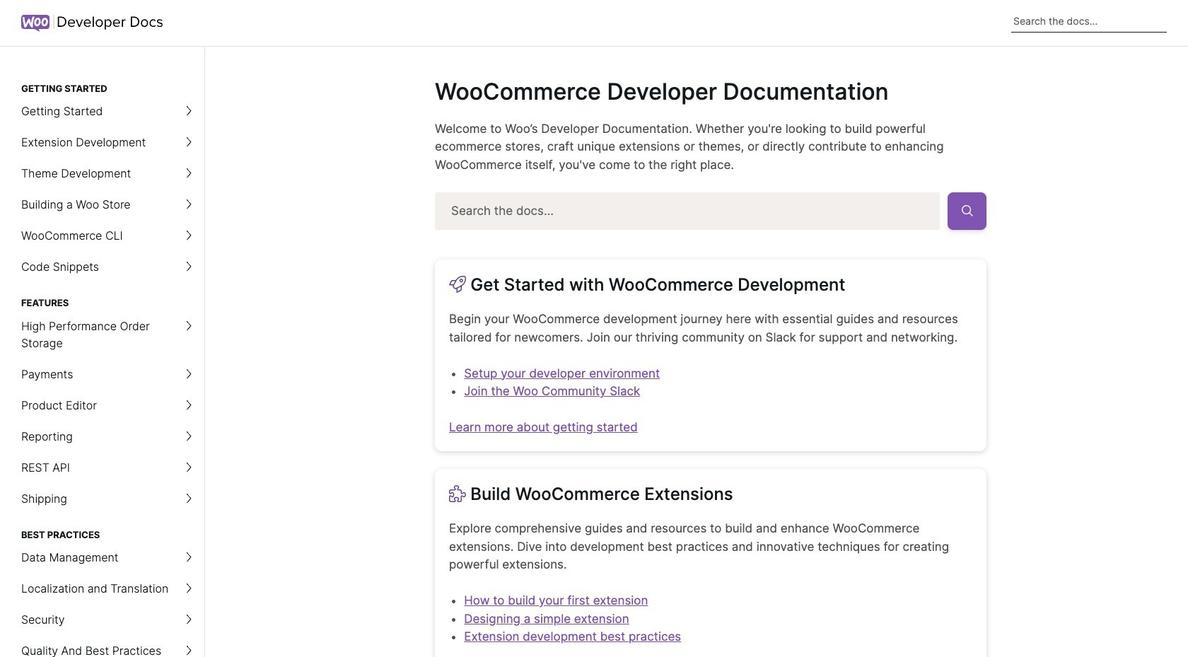 Task type: describe. For each thing, give the bounding box(es) containing it.
light image
[[449, 486, 466, 503]]

Search the docs… search field
[[435, 192, 941, 230]]



Task type: vqa. For each thing, say whether or not it's contained in the screenshot.
Search the docs… search box
yes



Task type: locate. For each thing, give the bounding box(es) containing it.
none search field the search the docs…
[[435, 192, 987, 230]]

0 horizontal spatial none search field
[[435, 192, 987, 230]]

1 vertical spatial none search field
[[435, 192, 987, 230]]

1 horizontal spatial none search field
[[1012, 10, 1168, 32]]

none search field search
[[1012, 10, 1168, 32]]

search search field
[[1012, 10, 1168, 32]]

light image
[[449, 276, 466, 293]]

None search field
[[1012, 10, 1168, 32], [435, 192, 987, 230]]

0 vertical spatial none search field
[[1012, 10, 1168, 32]]



